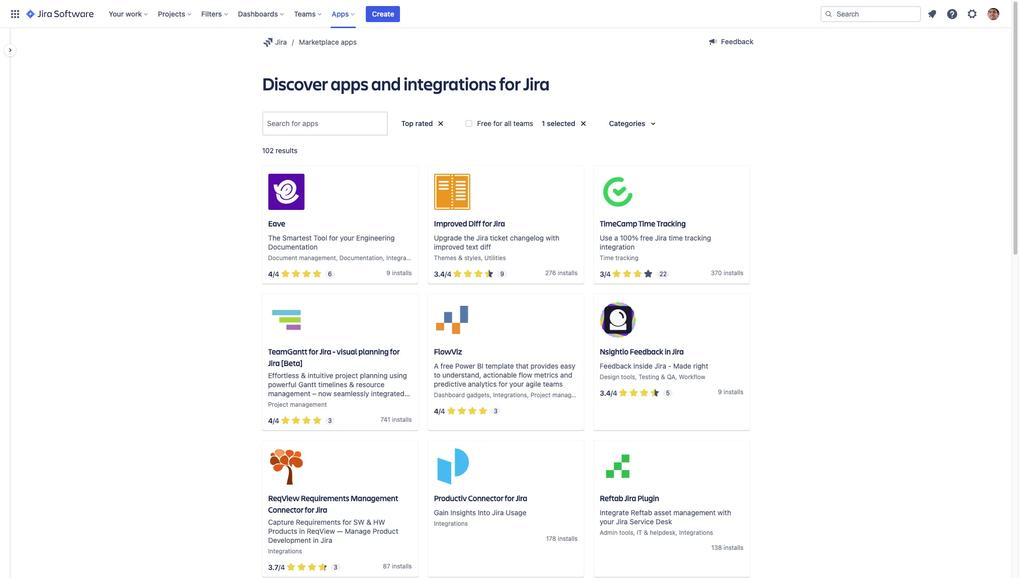 Task type: vqa. For each thing, say whether or not it's contained in the screenshot.
"As" at the left top of page
no



Task type: describe. For each thing, give the bounding box(es) containing it.
jira inside 'gain insights into jira usage integrations'
[[492, 509, 504, 517]]

integrations inside 'gain insights into jira usage integrations'
[[434, 520, 468, 528]]

template
[[486, 362, 514, 370]]

improved diff for jira
[[434, 218, 505, 229]]

1 vertical spatial tracking
[[616, 254, 639, 262]]

marketplace apps link
[[299, 36, 357, 48]]

for right diff
[[483, 218, 492, 229]]

rated
[[415, 119, 433, 128]]

jira inside 'link'
[[275, 38, 287, 46]]

with inside integrate reftab asset management with your jira service desk admin tools , it & helpdesk , integrations 138 install s
[[718, 509, 731, 517]]

- for made
[[668, 362, 672, 370]]

integrations
[[404, 71, 496, 95]]

diff
[[480, 243, 491, 251]]

integrations inside the smartest tool for your engineering documentation document management , documentation , integrations
[[386, 254, 420, 262]]

integrate reftab asset management with your jira service desk admin tools , it & helpdesk , integrations 138 install s
[[600, 509, 744, 552]]

top
[[401, 119, 414, 128]]

2 horizontal spatial in
[[665, 346, 671, 357]]

jira inside integrate reftab asset management with your jira service desk admin tools , it & helpdesk , integrations 138 install s
[[616, 518, 628, 526]]

discover apps and integrations for jira
[[262, 71, 550, 95]]

& inside capture requirements for sw & hw products in reqview — manage product development in jira integrations
[[367, 518, 371, 527]]

your inside integrate reftab asset management with your jira service desk admin tools , it & helpdesk , integrations 138 install s
[[600, 518, 614, 526]]

productiv connector for jira
[[434, 493, 527, 504]]

s for nsightio feedback in jira
[[740, 389, 744, 396]]

results
[[276, 146, 298, 155]]

flow
[[519, 371, 532, 380]]

3.4 for nsightio
[[600, 389, 611, 397]]

/ for eave
[[273, 270, 275, 278]]

apps
[[332, 9, 349, 18]]

3 down capture requirements for sw & hw products in reqview — manage product development in jira integrations
[[334, 564, 338, 571]]

that
[[516, 362, 529, 370]]

/ for improved diff for jira
[[445, 270, 447, 278]]

products
[[268, 527, 297, 536]]

filters
[[201, 9, 222, 18]]

/ for timecamp time tracking
[[604, 270, 606, 278]]

3 down analytics
[[494, 407, 498, 415]]

inside
[[634, 362, 653, 370]]

all
[[504, 119, 512, 128]]

jira inside reqview requirements management connector for jira
[[316, 505, 327, 515]]

your inside a free power bi template that provides easy to understand, actionable flow metrics and predictive analytics for your agile teams dashboard gadgets , integrations , project management
[[510, 380, 524, 389]]

asset
[[654, 509, 672, 517]]

/ down dashboard
[[439, 407, 441, 415]]

upgrade the jira ticket changelog with improved text diff themes & styles , utilities
[[434, 234, 559, 262]]

gain
[[434, 509, 449, 517]]

utilities
[[485, 254, 506, 262]]

requirements for reqview
[[301, 493, 349, 504]]

free
[[477, 119, 492, 128]]

jira left the plugin
[[625, 493, 636, 504]]

jira inside feedback inside jira - made right design tools , testing & qa , workflow
[[655, 362, 666, 370]]

Search for apps field
[[264, 115, 386, 133]]

management inside integrate reftab asset management with your jira service desk admin tools , it & helpdesk , integrations 138 install s
[[674, 509, 716, 517]]

for up intuitive
[[309, 346, 318, 357]]

agile
[[526, 380, 541, 389]]

management inside effortless & intuitive project planning using powerful gantt timelines & resource management – now seamlessly integrated with jira
[[268, 390, 311, 398]]

jira left visual
[[320, 346, 331, 357]]

planning inside teamgantt for jira - visual planning for jira [beta]
[[359, 346, 389, 357]]

apps for marketplace
[[341, 38, 357, 46]]

your work
[[109, 9, 142, 18]]

ticket
[[490, 234, 508, 242]]

plugin
[[638, 493, 659, 504]]

dashboard
[[434, 392, 465, 399]]

1 vertical spatial 4 / 4
[[434, 407, 445, 415]]

help image
[[946, 8, 959, 20]]

remove selected image
[[578, 118, 590, 130]]

3.4 for improved
[[434, 270, 445, 278]]

jira inside use a 100% free jira time tracking integration time tracking
[[655, 234, 667, 242]]

feedback button
[[701, 34, 760, 50]]

dashboards button
[[235, 6, 288, 22]]

search image
[[825, 10, 833, 18]]

& inside 'upgrade the jira ticket changelog with improved text diff themes & styles , utilities'
[[458, 254, 463, 262]]

reqview inside capture requirements for sw & hw products in reqview — manage product development in jira integrations
[[307, 527, 335, 536]]

1 selected
[[542, 119, 576, 128]]

& inside feedback inside jira - made right design tools , testing & qa , workflow
[[661, 374, 665, 381]]

0 vertical spatial documentation
[[268, 243, 318, 251]]

feedback inside jira - made right design tools , testing & qa , workflow
[[600, 362, 708, 381]]

effortless & intuitive project planning using powerful gantt timelines & resource management – now seamlessly integrated with jira
[[268, 372, 407, 407]]

projects
[[158, 9, 185, 18]]

teams button
[[291, 6, 326, 22]]

metrics
[[534, 371, 558, 380]]

install for timecamp time tracking
[[724, 270, 740, 277]]

power
[[455, 362, 475, 370]]

right
[[693, 362, 708, 370]]

s for teamgantt for jira - visual planning for jira [beta]
[[409, 416, 412, 424]]

4 / 4 for eave
[[268, 270, 279, 278]]

gain insights into jira usage integrations
[[434, 509, 527, 528]]

5
[[666, 389, 670, 397]]

categories
[[609, 119, 645, 128]]

made
[[673, 362, 692, 370]]

productiv
[[434, 493, 467, 504]]

capture
[[268, 518, 294, 527]]

a free power bi template that provides easy to understand, actionable flow metrics and predictive analytics for your agile teams dashboard gadgets , integrations , project management
[[434, 362, 590, 399]]

smartest
[[282, 234, 312, 242]]

s for improved diff for jira
[[575, 270, 578, 277]]

3.4 / 4 for nsightio
[[600, 389, 617, 397]]

timecamp time tracking
[[600, 218, 686, 229]]

improved diff for jira image
[[434, 174, 470, 210]]

install inside integrate reftab asset management with your jira service desk admin tools , it & helpdesk , integrations 138 install s
[[724, 544, 740, 552]]

analytics
[[468, 380, 497, 389]]

s inside integrate reftab asset management with your jira service desk admin tools , it & helpdesk , integrations 138 install s
[[740, 544, 744, 552]]

top rated
[[401, 119, 433, 128]]

0 horizontal spatial project
[[268, 401, 288, 409]]

workflow
[[679, 374, 706, 381]]

into
[[478, 509, 490, 517]]

integration
[[600, 243, 635, 251]]

free inside a free power bi template that provides easy to understand, actionable flow metrics and predictive analytics for your agile teams dashboard gadgets , integrations , project management
[[441, 362, 453, 370]]

create button
[[366, 6, 400, 22]]

dashboards
[[238, 9, 278, 18]]

powerful
[[268, 381, 297, 389]]

the smartest tool for your engineering documentation document management , documentation , integrations
[[268, 234, 420, 262]]

for inside the smartest tool for your engineering documentation document management , documentation , integrations
[[329, 234, 338, 242]]

nsightio feedback in jira
[[600, 346, 684, 357]]

with inside effortless & intuitive project planning using powerful gantt timelines & resource management – now seamlessly integrated with jira
[[268, 399, 282, 407]]

create
[[372, 9, 394, 18]]

jira link
[[262, 36, 287, 48]]

remove selected image
[[435, 118, 447, 130]]

teamgantt
[[268, 346, 307, 357]]

feedback for feedback
[[721, 37, 754, 46]]

9 install s for nsightio feedback in jira
[[718, 389, 744, 396]]

tracking
[[657, 218, 686, 229]]

integrated
[[371, 390, 404, 398]]

provides
[[531, 362, 559, 370]]

1 vertical spatial feedback
[[630, 346, 664, 357]]

reqview inside reqview requirements management connector for jira
[[268, 493, 300, 504]]

marketplace apps
[[299, 38, 357, 46]]

for up the using
[[390, 346, 400, 357]]

planning inside effortless & intuitive project planning using powerful gantt timelines & resource management – now seamlessly integrated with jira
[[360, 372, 388, 380]]

productiv connector for jira image
[[434, 449, 470, 485]]

use
[[600, 234, 613, 242]]

s for eave
[[409, 270, 412, 277]]

9 install s for eave
[[387, 270, 412, 277]]

s for reqview requirements management connector for jira
[[409, 563, 412, 571]]

insights
[[451, 509, 476, 517]]

/ for teamgantt for jira - visual planning for jira [beta]
[[273, 417, 275, 425]]

102 results
[[262, 146, 298, 155]]

reqview requirements management connector for jira
[[268, 493, 398, 515]]

eave
[[268, 218, 285, 229]]

370 install s
[[711, 270, 744, 277]]

0 horizontal spatial reftab
[[600, 493, 623, 504]]

diff
[[468, 218, 481, 229]]

3 down integration
[[600, 270, 604, 278]]

selected
[[547, 119, 576, 128]]

, inside 'upgrade the jira ticket changelog with improved text diff themes & styles , utilities'
[[481, 254, 483, 262]]

actionable
[[483, 371, 517, 380]]

timecamp time tracking image
[[600, 174, 636, 210]]

741
[[381, 416, 390, 424]]

tool
[[314, 234, 327, 242]]

management inside the smartest tool for your engineering documentation document management , documentation , integrations
[[299, 254, 336, 262]]



Task type: locate. For each thing, give the bounding box(es) containing it.
primary element
[[6, 0, 821, 28]]

tools inside integrate reftab asset management with your jira service desk admin tools , it & helpdesk , integrations 138 install s
[[619, 529, 633, 537]]

&
[[458, 254, 463, 262], [301, 372, 306, 380], [661, 374, 665, 381], [349, 381, 354, 389], [367, 518, 371, 527], [644, 529, 648, 537]]

tracking right the time
[[685, 234, 711, 242]]

with right changelog
[[546, 234, 559, 242]]

jira software image
[[26, 8, 94, 20], [26, 8, 94, 20]]

tools left it
[[619, 529, 633, 537]]

time left tracking
[[639, 218, 656, 229]]

jira up diff
[[476, 234, 488, 242]]

jira inside 'upgrade the jira ticket changelog with improved text diff themes & styles , utilities'
[[476, 234, 488, 242]]

for up capture requirements for sw & hw products in reqview — manage product development in jira integrations
[[305, 505, 314, 515]]

22
[[660, 270, 667, 278]]

0 horizontal spatial connector
[[268, 505, 304, 515]]

1 vertical spatial with
[[268, 399, 282, 407]]

teamgantt for jira - visual planning for jira [beta]
[[268, 346, 400, 368]]

s for timecamp time tracking
[[740, 270, 744, 277]]

teamgantt for jira - visual planning for jira [beta] image
[[268, 302, 304, 338]]

for up usage
[[505, 493, 515, 504]]

0 vertical spatial requirements
[[301, 493, 349, 504]]

now
[[318, 390, 332, 398]]

for up all
[[499, 71, 521, 95]]

reqview left —
[[307, 527, 335, 536]]

4 / 4
[[268, 270, 279, 278], [434, 407, 445, 415], [268, 417, 279, 425]]

documentation down engineering
[[340, 254, 383, 262]]

intuitive
[[308, 372, 333, 380]]

sw
[[354, 518, 365, 527]]

0 horizontal spatial in
[[299, 527, 305, 536]]

reftab
[[600, 493, 623, 504], [631, 509, 652, 517]]

in up development
[[299, 527, 305, 536]]

tracking down integration
[[616, 254, 639, 262]]

apps inside "link"
[[341, 38, 357, 46]]

178
[[546, 535, 556, 543]]

integrations up 138
[[679, 529, 713, 537]]

document
[[268, 254, 297, 262]]

0 horizontal spatial 9
[[387, 270, 390, 277]]

1 horizontal spatial reftab
[[631, 509, 652, 517]]

gantt
[[298, 381, 316, 389]]

in
[[665, 346, 671, 357], [299, 527, 305, 536], [313, 536, 319, 545]]

planning up resource
[[360, 372, 388, 380]]

& right the sw
[[367, 518, 371, 527]]

0 vertical spatial 3.4
[[434, 270, 445, 278]]

for inside capture requirements for sw & hw products in reqview — manage product development in jira integrations
[[343, 518, 352, 527]]

0 horizontal spatial documentation
[[268, 243, 318, 251]]

0 vertical spatial teams
[[514, 119, 533, 128]]

1 vertical spatial reftab
[[631, 509, 652, 517]]

1 vertical spatial your
[[510, 380, 524, 389]]

0 horizontal spatial 3.4 / 4
[[434, 270, 452, 278]]

filters button
[[198, 6, 232, 22]]

3.4 down design on the bottom right of the page
[[600, 389, 611, 397]]

& inside integrate reftab asset management with your jira service desk admin tools , it & helpdesk , integrations 138 install s
[[644, 529, 648, 537]]

reftab jira plugin image
[[600, 449, 636, 485]]

connector up 'into'
[[468, 493, 504, 504]]

reqview requirements management connector for jira image
[[268, 449, 304, 485]]

feedback inside feedback inside jira - made right design tools , testing & qa , workflow
[[600, 362, 632, 370]]

appswitcher icon image
[[9, 8, 21, 20]]

3
[[600, 270, 604, 278], [494, 407, 498, 415], [328, 417, 332, 425], [334, 564, 338, 571]]

0 vertical spatial apps
[[341, 38, 357, 46]]

1 horizontal spatial in
[[313, 536, 319, 545]]

banner containing your work
[[0, 0, 1012, 28]]

0 vertical spatial feedback
[[721, 37, 754, 46]]

flowviz image
[[434, 302, 470, 338]]

276
[[545, 270, 556, 277]]

banner
[[0, 0, 1012, 28]]

1 vertical spatial tools
[[619, 529, 633, 537]]

1 vertical spatial requirements
[[296, 518, 341, 527]]

for up —
[[343, 518, 352, 527]]

& up gantt
[[301, 372, 306, 380]]

time down integration
[[600, 254, 614, 262]]

1 horizontal spatial and
[[560, 371, 572, 380]]

jira down integrate
[[616, 518, 628, 526]]

- left visual
[[333, 346, 336, 357]]

3 down now
[[328, 417, 332, 425]]

87
[[383, 563, 390, 571]]

0 horizontal spatial teams
[[514, 119, 533, 128]]

jira inside capture requirements for sw & hw products in reqview — manage product development in jira integrations
[[321, 536, 332, 545]]

jira down dashboards dropdown button
[[275, 38, 287, 46]]

0 horizontal spatial tracking
[[616, 254, 639, 262]]

0 horizontal spatial reqview
[[268, 493, 300, 504]]

integrations down gain
[[434, 520, 468, 528]]

project
[[335, 372, 358, 380]]

easy
[[560, 362, 575, 370]]

9 for nsightio feedback in jira
[[718, 389, 722, 396]]

jira right development
[[321, 536, 332, 545]]

nsightio
[[600, 346, 629, 357]]

1 vertical spatial teams
[[543, 380, 563, 389]]

9
[[387, 270, 390, 277], [500, 270, 504, 278], [718, 389, 722, 396]]

requirements inside capture requirements for sw & hw products in reqview — manage product development in jira integrations
[[296, 518, 341, 527]]

1 horizontal spatial your
[[510, 380, 524, 389]]

management inside a free power bi template that provides easy to understand, actionable flow metrics and predictive analytics for your agile teams dashboard gadgets , integrations , project management
[[553, 392, 590, 399]]

context icon image
[[262, 36, 274, 48], [262, 36, 274, 48]]

planning right visual
[[359, 346, 389, 357]]

& left qa
[[661, 374, 665, 381]]

3 / 4
[[600, 270, 611, 278]]

0 vertical spatial and
[[371, 71, 401, 95]]

feedback for feedback inside jira - made right design tools , testing & qa , workflow
[[600, 362, 632, 370]]

0 vertical spatial with
[[546, 234, 559, 242]]

-
[[333, 346, 336, 357], [668, 362, 672, 370]]

3.4 down themes
[[434, 270, 445, 278]]

design
[[600, 374, 620, 381]]

0 horizontal spatial -
[[333, 346, 336, 357]]

1 vertical spatial connector
[[268, 505, 304, 515]]

0 horizontal spatial 3.4
[[434, 270, 445, 278]]

jira down powerful at bottom left
[[284, 399, 295, 407]]

using
[[390, 372, 407, 380]]

0 vertical spatial in
[[665, 346, 671, 357]]

2 vertical spatial 4 / 4
[[268, 417, 279, 425]]

0 horizontal spatial and
[[371, 71, 401, 95]]

predictive
[[434, 380, 466, 389]]

connector inside reqview requirements management connector for jira
[[268, 505, 304, 515]]

1 horizontal spatial 3.4
[[600, 389, 611, 397]]

1 horizontal spatial 9 install s
[[718, 389, 744, 396]]

1 horizontal spatial reqview
[[307, 527, 335, 536]]

4 / 4 for teamgantt for jira - visual planning for jira [beta]
[[268, 417, 279, 425]]

in right development
[[313, 536, 319, 545]]

your up admin
[[600, 518, 614, 526]]

370
[[711, 270, 722, 277]]

0 horizontal spatial your
[[340, 234, 354, 242]]

/ down integration
[[604, 270, 606, 278]]

integrations down the actionable
[[493, 392, 527, 399]]

tracking
[[685, 234, 711, 242], [616, 254, 639, 262]]

bi
[[477, 362, 484, 370]]

jira up the ticket
[[493, 218, 505, 229]]

planning
[[359, 346, 389, 357], [360, 372, 388, 380]]

install for improved diff for jira
[[558, 270, 575, 277]]

- inside feedback inside jira - made right design tools , testing & qa , workflow
[[668, 362, 672, 370]]

0 vertical spatial reqview
[[268, 493, 300, 504]]

teams right all
[[514, 119, 533, 128]]

management down easy
[[553, 392, 590, 399]]

apps for discover
[[331, 71, 368, 95]]

1 vertical spatial free
[[441, 362, 453, 370]]

1 vertical spatial in
[[299, 527, 305, 536]]

time
[[669, 234, 683, 242]]

install for nsightio feedback in jira
[[724, 389, 740, 396]]

/ down project management
[[273, 417, 275, 425]]

teams down metrics
[[543, 380, 563, 389]]

project down agile
[[531, 392, 551, 399]]

reqview up capture
[[268, 493, 300, 504]]

138
[[712, 544, 722, 552]]

management down powerful at bottom left
[[268, 390, 311, 398]]

jira up the 1
[[524, 71, 550, 95]]

9 install s
[[387, 270, 412, 277], [718, 389, 744, 396]]

install for eave
[[392, 270, 409, 277]]

1 horizontal spatial documentation
[[340, 254, 383, 262]]

0 vertical spatial project
[[531, 392, 551, 399]]

to
[[434, 371, 441, 380]]

0 vertical spatial 9 install s
[[387, 270, 412, 277]]

3.4 / 4 for improved
[[434, 270, 452, 278]]

your right tool
[[340, 234, 354, 242]]

the
[[464, 234, 475, 242]]

settings image
[[967, 8, 979, 20]]

management down – in the left of the page
[[290, 401, 327, 409]]

2 vertical spatial with
[[718, 509, 731, 517]]

in up feedback inside jira - made right design tools , testing & qa , workflow
[[665, 346, 671, 357]]

timecamp
[[600, 218, 637, 229]]

development
[[268, 536, 311, 545]]

integrate
[[600, 509, 629, 517]]

/ down design on the bottom right of the page
[[611, 389, 613, 397]]

hw
[[373, 518, 385, 527]]

eave image
[[268, 174, 304, 210]]

1 vertical spatial reqview
[[307, 527, 335, 536]]

tools inside feedback inside jira - made right design tools , testing & qa , workflow
[[621, 374, 635, 381]]

for down the actionable
[[499, 380, 508, 389]]

text
[[466, 243, 478, 251]]

your profile and settings image
[[988, 8, 1000, 20]]

work
[[126, 9, 142, 18]]

marketplace
[[299, 38, 339, 46]]

1 horizontal spatial -
[[668, 362, 672, 370]]

install for teamgantt for jira - visual planning for jira [beta]
[[392, 416, 409, 424]]

connector up capture
[[268, 505, 304, 515]]

0 horizontal spatial with
[[268, 399, 282, 407]]

/ down themes
[[445, 270, 447, 278]]

1 horizontal spatial 9
[[500, 270, 504, 278]]

qa
[[667, 374, 676, 381]]

integrations down engineering
[[386, 254, 420, 262]]

and
[[371, 71, 401, 95], [560, 371, 572, 380]]

/ down development
[[279, 563, 281, 572]]

nsightio feedback in jira image
[[600, 302, 636, 338]]

6
[[328, 270, 332, 278]]

0 vertical spatial free
[[640, 234, 653, 242]]

- inside teamgantt for jira - visual planning for jira [beta]
[[333, 346, 336, 357]]

0 vertical spatial tracking
[[685, 234, 711, 242]]

tools
[[621, 374, 635, 381], [619, 529, 633, 537]]

install
[[392, 270, 409, 277], [558, 270, 575, 277], [724, 270, 740, 277], [724, 389, 740, 396], [392, 416, 409, 424], [558, 535, 575, 543], [724, 544, 740, 552], [392, 563, 409, 571]]

reqview
[[268, 493, 300, 504], [307, 527, 335, 536]]

1
[[542, 119, 545, 128]]

0 vertical spatial reftab
[[600, 493, 623, 504]]

0 vertical spatial -
[[333, 346, 336, 357]]

1 vertical spatial project
[[268, 401, 288, 409]]

1 vertical spatial 3.4 / 4
[[600, 389, 617, 397]]

project inside a free power bi template that provides easy to understand, actionable flow metrics and predictive analytics for your agile teams dashboard gadgets , integrations , project management
[[531, 392, 551, 399]]

0 vertical spatial tools
[[621, 374, 635, 381]]

manage
[[345, 527, 371, 536]]

teams inside a free power bi template that provides easy to understand, actionable flow metrics and predictive analytics for your agile teams dashboard gadgets , integrations , project management
[[543, 380, 563, 389]]

integrations inside integrate reftab asset management with your jira service desk admin tools , it & helpdesk , integrations 138 install s
[[679, 529, 713, 537]]

management
[[351, 493, 398, 504]]

3.4 / 4 down themes
[[434, 270, 452, 278]]

management
[[299, 254, 336, 262], [268, 390, 311, 398], [553, 392, 590, 399], [290, 401, 327, 409], [674, 509, 716, 517]]

free right a
[[441, 362, 453, 370]]

and inside a free power bi template that provides easy to understand, actionable flow metrics and predictive analytics for your agile teams dashboard gadgets , integrations , project management
[[560, 371, 572, 380]]

2 vertical spatial feedback
[[600, 362, 632, 370]]

1 vertical spatial -
[[668, 362, 672, 370]]

741 install s
[[381, 416, 412, 424]]

/ down document
[[273, 270, 275, 278]]

3.7 / 4
[[268, 563, 285, 572]]

0 vertical spatial 3.4 / 4
[[434, 270, 452, 278]]

4 / 4 down project management
[[268, 417, 279, 425]]

requirements inside reqview requirements management connector for jira
[[301, 493, 349, 504]]

178 install s
[[546, 535, 578, 543]]

your inside the smartest tool for your engineering documentation document management , documentation , integrations
[[340, 234, 354, 242]]

feedback inside button
[[721, 37, 754, 46]]

2 vertical spatial your
[[600, 518, 614, 526]]

1 horizontal spatial tracking
[[685, 234, 711, 242]]

1 horizontal spatial project
[[531, 392, 551, 399]]

/ for reqview requirements management connector for jira
[[279, 563, 281, 572]]

0 vertical spatial connector
[[468, 493, 504, 504]]

0 vertical spatial time
[[639, 218, 656, 229]]

1 vertical spatial 9 install s
[[718, 389, 744, 396]]

service
[[630, 518, 654, 526]]

management right asset
[[674, 509, 716, 517]]

project
[[531, 392, 551, 399], [268, 401, 288, 409]]

with up 138
[[718, 509, 731, 517]]

with down powerful at bottom left
[[268, 399, 282, 407]]

integrations down development
[[268, 548, 302, 556]]

free down timecamp time tracking
[[640, 234, 653, 242]]

apps down 'marketplace apps' "link"
[[331, 71, 368, 95]]

visual
[[337, 346, 357, 357]]

2 horizontal spatial your
[[600, 518, 614, 526]]

1 horizontal spatial 3.4 / 4
[[600, 389, 617, 397]]

—
[[337, 527, 343, 536]]

& up seamlessly
[[349, 381, 354, 389]]

1 horizontal spatial time
[[639, 218, 656, 229]]

3.4 / 4 down design on the bottom right of the page
[[600, 389, 617, 397]]

jira up capture requirements for sw & hw products in reqview — manage product development in jira integrations
[[316, 505, 327, 515]]

for
[[499, 71, 521, 95], [493, 119, 502, 128], [483, 218, 492, 229], [329, 234, 338, 242], [309, 346, 318, 357], [390, 346, 400, 357], [499, 380, 508, 389], [505, 493, 515, 504], [305, 505, 314, 515], [343, 518, 352, 527]]

9 for eave
[[387, 270, 390, 277]]

install for reqview requirements management connector for jira
[[392, 563, 409, 571]]

documentation down smartest
[[268, 243, 318, 251]]

jira inside effortless & intuitive project planning using powerful gantt timelines & resource management – now seamlessly integrated with jira
[[284, 399, 295, 407]]

0 vertical spatial planning
[[359, 346, 389, 357]]

jira right 'into'
[[492, 509, 504, 517]]

for inside reqview requirements management connector for jira
[[305, 505, 314, 515]]

3.7
[[268, 563, 279, 572]]

0 horizontal spatial time
[[600, 254, 614, 262]]

understand,
[[442, 371, 481, 380]]

for right tool
[[329, 234, 338, 242]]

reftab up integrate
[[600, 493, 623, 504]]

integrations inside capture requirements for sw & hw products in reqview — manage product development in jira integrations
[[268, 548, 302, 556]]

project down powerful at bottom left
[[268, 401, 288, 409]]

free for all teams
[[477, 119, 533, 128]]

2 horizontal spatial 9
[[718, 389, 722, 396]]

1 vertical spatial documentation
[[340, 254, 383, 262]]

1 vertical spatial and
[[560, 371, 572, 380]]

& right it
[[644, 529, 648, 537]]

& left the styles
[[458, 254, 463, 262]]

jira up usage
[[516, 493, 527, 504]]

1 horizontal spatial teams
[[543, 380, 563, 389]]

upgrade
[[434, 234, 462, 242]]

1 horizontal spatial connector
[[468, 493, 504, 504]]

styles
[[464, 254, 481, 262]]

for left all
[[493, 119, 502, 128]]

apps down apps dropdown button
[[341, 38, 357, 46]]

–
[[312, 390, 316, 398]]

seamlessly
[[334, 390, 369, 398]]

notifications image
[[926, 8, 938, 20]]

/ for nsightio feedback in jira
[[611, 389, 613, 397]]

reftab inside integrate reftab asset management with your jira service desk admin tools , it & helpdesk , integrations 138 install s
[[631, 509, 652, 517]]

sidebar navigation image
[[0, 40, 22, 60]]

the
[[268, 234, 281, 242]]

4 / 4 down dashboard
[[434, 407, 445, 415]]

jira up testing on the right bottom of the page
[[655, 362, 666, 370]]

1 vertical spatial planning
[[360, 372, 388, 380]]

management up '6'
[[299, 254, 336, 262]]

requirements for capture
[[296, 518, 341, 527]]

0 vertical spatial 4 / 4
[[268, 270, 279, 278]]

0 horizontal spatial 9 install s
[[387, 270, 412, 277]]

2 vertical spatial in
[[313, 536, 319, 545]]

1 horizontal spatial with
[[546, 234, 559, 242]]

- for visual
[[333, 346, 336, 357]]

Search field
[[821, 6, 921, 22]]

0 vertical spatial your
[[340, 234, 354, 242]]

for inside a free power bi template that provides easy to understand, actionable flow metrics and predictive analytics for your agile teams dashboard gadgets , integrations , project management
[[499, 380, 508, 389]]

102
[[262, 146, 274, 155]]

flowviz
[[434, 346, 462, 357]]

jira up effortless
[[268, 358, 280, 368]]

1 vertical spatial apps
[[331, 71, 368, 95]]

integrations inside a free power bi template that provides easy to understand, actionable flow metrics and predictive analytics for your agile teams dashboard gadgets , integrations , project management
[[493, 392, 527, 399]]

1 horizontal spatial free
[[640, 234, 653, 242]]

time inside use a 100% free jira time tracking integration time tracking
[[600, 254, 614, 262]]

your down the flow
[[510, 380, 524, 389]]

teams
[[514, 119, 533, 128], [543, 380, 563, 389]]

2 horizontal spatial with
[[718, 509, 731, 517]]

0 horizontal spatial free
[[441, 362, 453, 370]]

jira up made
[[672, 346, 684, 357]]

reftab up service
[[631, 509, 652, 517]]

tools right design on the bottom right of the page
[[621, 374, 635, 381]]

admin
[[600, 529, 618, 537]]

free inside use a 100% free jira time tracking integration time tracking
[[640, 234, 653, 242]]

- up qa
[[668, 362, 672, 370]]

1 vertical spatial time
[[600, 254, 614, 262]]

with inside 'upgrade the jira ticket changelog with improved text diff themes & styles , utilities'
[[546, 234, 559, 242]]

jira left the time
[[655, 234, 667, 242]]

3.4 / 4
[[434, 270, 452, 278], [600, 389, 617, 397]]

4 / 4 down document
[[268, 270, 279, 278]]

1 vertical spatial 3.4
[[600, 389, 611, 397]]

your
[[340, 234, 354, 242], [510, 380, 524, 389], [600, 518, 614, 526]]

3.4
[[434, 270, 445, 278], [600, 389, 611, 397]]



